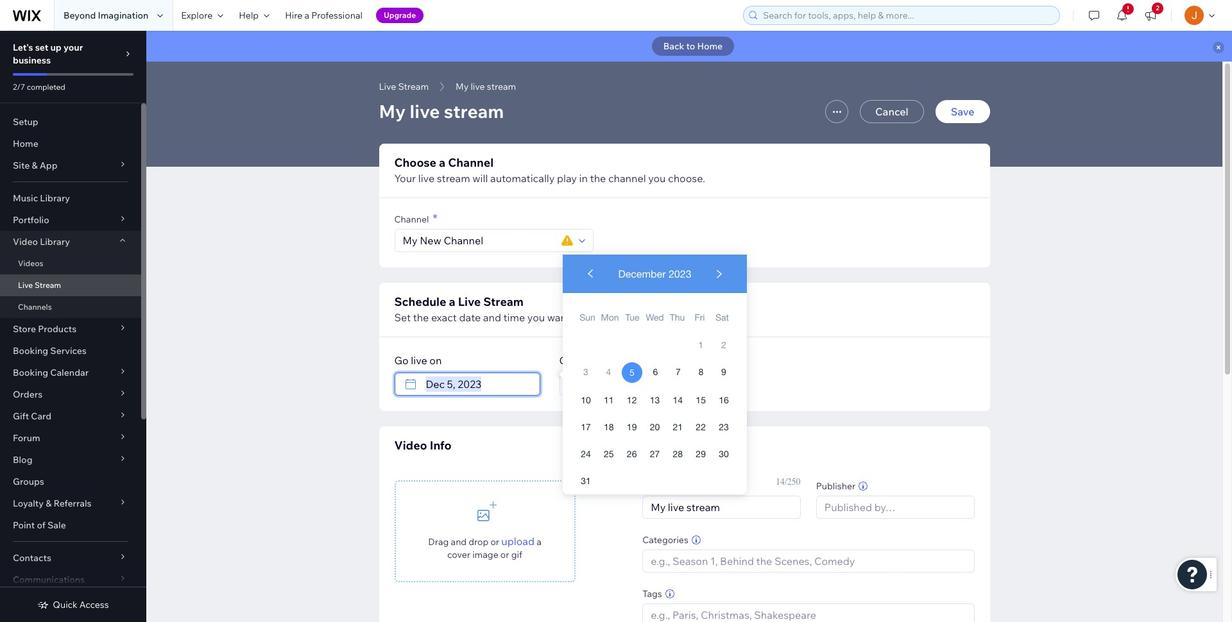 Task type: vqa. For each thing, say whether or not it's contained in the screenshot.


Task type: locate. For each thing, give the bounding box(es) containing it.
1 row from the top
[[577, 306, 734, 329]]

1 horizontal spatial to
[[687, 40, 696, 52]]

row containing 10
[[577, 387, 734, 414]]

1 vertical spatial home
[[13, 138, 38, 150]]

to right back
[[687, 40, 696, 52]]

0 horizontal spatial video
[[13, 236, 38, 248]]

in
[[580, 172, 588, 185]]

live
[[471, 81, 485, 92], [410, 100, 440, 123], [418, 172, 435, 185], [597, 311, 613, 324], [411, 354, 427, 367], [576, 354, 593, 367]]

1 horizontal spatial home
[[698, 40, 723, 52]]

booking up orders
[[13, 367, 48, 379]]

the down schedule
[[413, 311, 429, 324]]

sat
[[716, 312, 730, 323]]

upgrade
[[384, 10, 416, 20]]

0 vertical spatial my
[[456, 81, 469, 92]]

0 vertical spatial stream
[[398, 81, 429, 92]]

1 horizontal spatial live stream
[[379, 81, 429, 92]]

0 vertical spatial library
[[40, 193, 70, 204]]

friday, december 15, 2023 cell
[[692, 391, 711, 410]]

0 horizontal spatial stream
[[35, 281, 61, 290]]

28
[[673, 450, 683, 460]]

0 vertical spatial and
[[483, 311, 502, 324]]

a inside schedule a live stream set the exact date and time you want your live stream to start.
[[449, 295, 456, 310]]

0 vertical spatial the
[[591, 172, 606, 185]]

1 go from the left
[[395, 354, 409, 367]]

date
[[459, 311, 481, 324]]

3 row from the top
[[577, 359, 734, 387]]

7
[[676, 367, 681, 378]]

my live stream button
[[450, 77, 523, 96]]

go
[[395, 354, 409, 367], [560, 354, 574, 367]]

saturday, december 23, 2023 cell
[[715, 418, 734, 437]]

0 horizontal spatial to
[[651, 311, 661, 324]]

my inside button
[[456, 81, 469, 92]]

set
[[35, 42, 48, 53]]

channels
[[18, 302, 52, 312]]

video inside 'dropdown button'
[[13, 236, 38, 248]]

point
[[13, 520, 35, 532]]

live stream inside live stream link
[[18, 281, 61, 290]]

video library button
[[0, 231, 141, 253]]

0 horizontal spatial channel
[[395, 214, 429, 225]]

0 vertical spatial video
[[13, 236, 38, 248]]

0 horizontal spatial or
[[491, 537, 500, 548]]

0 horizontal spatial the
[[413, 311, 429, 324]]

31
[[581, 476, 591, 487]]

live inside button
[[471, 81, 485, 92]]

row containing sun
[[577, 306, 734, 329]]

1 horizontal spatial live
[[379, 81, 396, 92]]

& right the loyalty
[[46, 498, 52, 510]]

21
[[673, 423, 683, 433]]

your right up
[[64, 42, 83, 53]]

0 horizontal spatial live
[[18, 281, 33, 290]]

a
[[305, 10, 310, 21], [439, 155, 446, 170], [449, 295, 456, 310], [537, 537, 542, 548]]

you right time
[[528, 311, 545, 324]]

or inside drag and drop or upload
[[491, 537, 500, 548]]

the
[[591, 172, 606, 185], [413, 311, 429, 324]]

2 horizontal spatial stream
[[484, 295, 524, 310]]

saturday, december 30, 2023 cell
[[715, 445, 734, 464]]

1 horizontal spatial you
[[649, 172, 666, 185]]

setup
[[13, 116, 38, 128]]

a right upload
[[537, 537, 542, 548]]

home right back
[[698, 40, 723, 52]]

your inside schedule a live stream set the exact date and time you want your live stream to start.
[[573, 311, 595, 324]]

&
[[32, 160, 38, 171], [46, 498, 52, 510]]

0 vertical spatial my live stream
[[456, 81, 516, 92]]

sun mon tue wed thu
[[580, 312, 685, 323]]

channel inside choose a channel your live stream will automatically play in the channel you choose.
[[448, 155, 494, 170]]

& right site
[[32, 160, 38, 171]]

1 vertical spatial live
[[18, 281, 33, 290]]

1 vertical spatial stream
[[35, 281, 61, 290]]

1 horizontal spatial &
[[46, 498, 52, 510]]

go live on
[[395, 354, 442, 367]]

video up videos
[[13, 236, 38, 248]]

1 vertical spatial your
[[573, 311, 595, 324]]

0 horizontal spatial your
[[64, 42, 83, 53]]

1 horizontal spatial my
[[456, 81, 469, 92]]

channel up will
[[448, 155, 494, 170]]

1 vertical spatial the
[[413, 311, 429, 324]]

or up "image"
[[491, 537, 500, 548]]

library up videos link
[[40, 236, 70, 248]]

0 vertical spatial your
[[64, 42, 83, 53]]

2 vertical spatial live
[[458, 295, 481, 310]]

0 vertical spatial channel
[[448, 155, 494, 170]]

2 vertical spatial stream
[[484, 295, 524, 310]]

0 horizontal spatial you
[[528, 311, 545, 324]]

fri
[[695, 312, 705, 323]]

back to home button
[[652, 37, 735, 56]]

you left choose. on the right top of the page
[[649, 172, 666, 185]]

17
[[581, 423, 591, 433]]

wednesday, december 6, 2023 cell
[[646, 363, 666, 382]]

info
[[430, 439, 452, 453]]

library inside 'dropdown button'
[[40, 236, 70, 248]]

library for video library
[[40, 236, 70, 248]]

blog
[[13, 455, 32, 466]]

live inside sidebar element
[[18, 281, 33, 290]]

stream inside live stream link
[[35, 281, 61, 290]]

save button
[[936, 100, 991, 123]]

completed
[[27, 82, 65, 92]]

access
[[80, 600, 109, 611]]

gif
[[512, 549, 523, 561]]

a inside hire a professional link
[[305, 10, 310, 21]]

thursday, december 7, 2023 cell
[[669, 363, 688, 382]]

5 row from the top
[[577, 414, 734, 441]]

home down setup
[[13, 138, 38, 150]]

saturday, december 16, 2023 cell
[[715, 391, 734, 410]]

1 vertical spatial live stream
[[18, 281, 61, 290]]

friday, december 29, 2023 cell
[[692, 445, 711, 464]]

0 horizontal spatial and
[[451, 537, 467, 548]]

stream inside live stream button
[[398, 81, 429, 92]]

0 horizontal spatial home
[[13, 138, 38, 150]]

booking inside dropdown button
[[13, 367, 48, 379]]

time
[[504, 311, 525, 324]]

cover
[[448, 549, 471, 561]]

12
[[627, 396, 637, 406]]

december 2023
[[619, 268, 692, 280]]

card
[[31, 411, 51, 423]]

booking down store
[[13, 345, 48, 357]]

1 vertical spatial you
[[528, 311, 545, 324]]

channels link
[[0, 297, 141, 319]]

2023
[[669, 268, 692, 280]]

my down live stream button
[[379, 100, 406, 123]]

your right want
[[573, 311, 595, 324]]

1 vertical spatial and
[[451, 537, 467, 548]]

booking for booking services
[[13, 345, 48, 357]]

1 vertical spatial my
[[379, 100, 406, 123]]

or for gif
[[501, 549, 510, 561]]

december
[[619, 268, 666, 280]]

1 horizontal spatial go
[[560, 354, 574, 367]]

a up exact
[[449, 295, 456, 310]]

2 horizontal spatial live
[[458, 295, 481, 310]]

store products button
[[0, 319, 141, 340]]

live inside schedule a live stream set the exact date and time you want your live stream to start.
[[597, 311, 613, 324]]

1 library from the top
[[40, 193, 70, 204]]

1 vertical spatial library
[[40, 236, 70, 248]]

my live stream inside button
[[456, 81, 516, 92]]

1 horizontal spatial and
[[483, 311, 502, 324]]

2 booking from the top
[[13, 367, 48, 379]]

to
[[687, 40, 696, 52], [651, 311, 661, 324]]

portfolio button
[[0, 209, 141, 231]]

go left at
[[560, 354, 574, 367]]

0 vertical spatial to
[[687, 40, 696, 52]]

monday, december 11, 2023 cell
[[600, 391, 619, 410]]

channel left *
[[395, 214, 429, 225]]

store
[[13, 324, 36, 335]]

1 horizontal spatial or
[[501, 549, 510, 561]]

0 vertical spatial or
[[491, 537, 500, 548]]

0 vertical spatial live
[[379, 81, 396, 92]]

None field
[[422, 374, 536, 396], [564, 374, 605, 396], [422, 374, 536, 396], [564, 374, 605, 396]]

0 vertical spatial live stream
[[379, 81, 429, 92]]

a right choose
[[439, 155, 446, 170]]

upload
[[502, 535, 535, 548]]

home link
[[0, 133, 141, 155]]

gift
[[13, 411, 29, 423]]

or for upload
[[491, 537, 500, 548]]

1 horizontal spatial channel
[[448, 155, 494, 170]]

or inside a cover image or gif
[[501, 549, 510, 561]]

live stream
[[379, 81, 429, 92], [18, 281, 61, 290]]

1 vertical spatial video
[[395, 439, 428, 453]]

16
[[719, 396, 729, 406]]

forum
[[13, 433, 40, 444]]

1 vertical spatial or
[[501, 549, 510, 561]]

your
[[64, 42, 83, 53], [573, 311, 595, 324]]

0 vertical spatial home
[[698, 40, 723, 52]]

choose.
[[669, 172, 706, 185]]

row
[[577, 306, 734, 329], [577, 332, 734, 359], [577, 359, 734, 387], [577, 387, 734, 414], [577, 414, 734, 441], [577, 441, 734, 468]]

beyond
[[64, 10, 96, 21]]

e.g., Paris, Christmas, Shakespeare field
[[647, 605, 971, 623]]

1 horizontal spatial video
[[395, 439, 428, 453]]

a for professional
[[305, 10, 310, 21]]

video
[[13, 236, 38, 248], [395, 439, 428, 453]]

1 horizontal spatial your
[[573, 311, 595, 324]]

1 vertical spatial &
[[46, 498, 52, 510]]

sunday, december 31, 2023 cell
[[577, 472, 596, 491]]

you inside choose a channel your live stream will automatically play in the channel you choose.
[[649, 172, 666, 185]]

0 vertical spatial &
[[32, 160, 38, 171]]

booking for booking calendar
[[13, 367, 48, 379]]

row group
[[563, 332, 748, 495]]

20
[[650, 423, 660, 433]]

cancel
[[876, 105, 909, 118]]

booking services
[[13, 345, 87, 357]]

back to home
[[664, 40, 723, 52]]

2 go from the left
[[560, 354, 574, 367]]

live inside schedule a live stream set the exact date and time you want your live stream to start.
[[458, 295, 481, 310]]

schedule a live stream set the exact date and time you want your live stream to start.
[[395, 295, 688, 324]]

app
[[40, 160, 58, 171]]

0 horizontal spatial &
[[32, 160, 38, 171]]

explore
[[181, 10, 213, 21]]

hire
[[285, 10, 303, 21]]

live for live stream button
[[379, 81, 396, 92]]

0 vertical spatial you
[[649, 172, 666, 185]]

go left on on the bottom of the page
[[395, 354, 409, 367]]

tuesday, december 12, 2023 cell
[[623, 391, 642, 410]]

and left time
[[483, 311, 502, 324]]

categories
[[643, 535, 689, 546]]

a for live
[[449, 295, 456, 310]]

contacts button
[[0, 548, 141, 570]]

friday, december 22, 2023 cell
[[692, 418, 711, 437]]

blog button
[[0, 450, 141, 471]]

choose
[[395, 155, 437, 170]]

start.
[[663, 311, 688, 324]]

booking
[[13, 345, 48, 357], [13, 367, 48, 379]]

row containing 6
[[577, 359, 734, 387]]

the right in
[[591, 172, 606, 185]]

a inside choose a channel your live stream will automatically play in the channel you choose.
[[439, 155, 446, 170]]

to inside button
[[687, 40, 696, 52]]

my right live stream button
[[456, 81, 469, 92]]

to left start.
[[651, 311, 661, 324]]

4 row from the top
[[577, 387, 734, 414]]

my
[[456, 81, 469, 92], [379, 100, 406, 123]]

music
[[13, 193, 38, 204]]

1 vertical spatial channel
[[395, 214, 429, 225]]

library up portfolio popup button on the left top
[[40, 193, 70, 204]]

will
[[473, 172, 488, 185]]

0 horizontal spatial go
[[395, 354, 409, 367]]

video left info
[[395, 439, 428, 453]]

library
[[40, 193, 70, 204], [40, 236, 70, 248]]

1 vertical spatial to
[[651, 311, 661, 324]]

2/7
[[13, 82, 25, 92]]

stream
[[487, 81, 516, 92], [444, 100, 504, 123], [437, 172, 471, 185], [615, 311, 649, 324]]

want
[[548, 311, 571, 324]]

1 vertical spatial booking
[[13, 367, 48, 379]]

2 library from the top
[[40, 236, 70, 248]]

upgrade button
[[376, 8, 424, 23]]

1 booking from the top
[[13, 345, 48, 357]]

live inside button
[[379, 81, 396, 92]]

of
[[37, 520, 46, 532]]

0 horizontal spatial live stream
[[18, 281, 61, 290]]

row containing 17
[[577, 414, 734, 441]]

1 horizontal spatial the
[[591, 172, 606, 185]]

save
[[951, 105, 975, 118]]

a right hire
[[305, 10, 310, 21]]

or left gif
[[501, 549, 510, 561]]

video for video info
[[395, 439, 428, 453]]

tuesday, december 19, 2023 cell
[[623, 418, 642, 437]]

sidebar element
[[0, 31, 146, 623]]

6 row from the top
[[577, 441, 734, 468]]

stream inside schedule a live stream set the exact date and time you want your live stream to start.
[[484, 295, 524, 310]]

professional
[[312, 10, 363, 21]]

a for channel
[[439, 155, 446, 170]]

live stream inside live stream button
[[379, 81, 429, 92]]

store products
[[13, 324, 77, 335]]

0 vertical spatial booking
[[13, 345, 48, 357]]

and up cover
[[451, 537, 467, 548]]

stream inside choose a channel your live stream will automatically play in the channel you choose.
[[437, 172, 471, 185]]

1 horizontal spatial stream
[[398, 81, 429, 92]]

upload link
[[502, 534, 535, 549]]



Task type: describe. For each thing, give the bounding box(es) containing it.
2 button
[[1137, 0, 1166, 31]]

products
[[38, 324, 77, 335]]

imagination
[[98, 10, 149, 21]]

channel
[[609, 172, 646, 185]]

set
[[395, 311, 411, 324]]

image
[[473, 549, 499, 561]]

1 vertical spatial my live stream
[[379, 100, 504, 123]]

you inside schedule a live stream set the exact date and time you want your live stream to start.
[[528, 311, 545, 324]]

Title field
[[647, 497, 797, 519]]

live inside choose a channel your live stream will automatically play in the channel you choose.
[[418, 172, 435, 185]]

channel inside channel *
[[395, 214, 429, 225]]

booking calendar button
[[0, 362, 141, 384]]

december 2023 grid
[[563, 255, 748, 495]]

back to home alert
[[146, 31, 1233, 62]]

at
[[595, 354, 604, 367]]

saturday, december 9, 2023 cell
[[715, 363, 734, 382]]

and inside schedule a live stream set the exact date and time you want your live stream to start.
[[483, 311, 502, 324]]

18
[[604, 423, 614, 433]]

monday, december 18, 2023 cell
[[600, 418, 619, 437]]

9
[[722, 367, 727, 378]]

2/7 completed
[[13, 82, 65, 92]]

hire a professional link
[[278, 0, 371, 31]]

drag
[[428, 537, 449, 548]]

home inside the back to home button
[[698, 40, 723, 52]]

the inside choose a channel your live stream will automatically play in the channel you choose.
[[591, 172, 606, 185]]

wednesday, december 13, 2023 cell
[[646, 391, 665, 410]]

stream inside button
[[487, 81, 516, 92]]

0 horizontal spatial my
[[379, 100, 406, 123]]

on
[[430, 354, 442, 367]]

schedule
[[395, 295, 447, 310]]

site
[[13, 160, 30, 171]]

point of sale
[[13, 520, 66, 532]]

25
[[604, 450, 614, 460]]

loyalty & referrals button
[[0, 493, 141, 515]]

go for go live at
[[560, 354, 574, 367]]

forum button
[[0, 428, 141, 450]]

Publisher field
[[821, 497, 971, 519]]

14
[[673, 396, 683, 406]]

2 row from the top
[[577, 332, 734, 359]]

gift card
[[13, 411, 51, 423]]

wednesday, december 27, 2023 cell
[[646, 445, 665, 464]]

home inside home link
[[13, 138, 38, 150]]

live for live stream link
[[18, 281, 33, 290]]

exact
[[432, 311, 457, 324]]

sunday, december 17, 2023 cell
[[577, 418, 596, 437]]

up
[[50, 42, 62, 53]]

Search for tools, apps, help & more... field
[[760, 6, 1056, 24]]

tue
[[626, 312, 640, 323]]

tuesday, december 5, 2023 cell
[[622, 363, 643, 383]]

business
[[13, 55, 51, 66]]

to inside schedule a live stream set the exact date and time you want your live stream to start.
[[651, 311, 661, 324]]

30
[[719, 450, 729, 460]]

let's
[[13, 42, 33, 53]]

& for site
[[32, 160, 38, 171]]

and inside drag and drop or upload
[[451, 537, 467, 548]]

row group containing 6
[[563, 332, 748, 495]]

publisher
[[817, 481, 856, 493]]

Channel field
[[399, 230, 560, 252]]

title
[[643, 481, 661, 493]]

sale
[[48, 520, 66, 532]]

e.g., Season 1, Behind the Scenes, Comedy field
[[647, 551, 971, 573]]

communications button
[[0, 570, 141, 591]]

stream inside schedule a live stream set the exact date and time you want your live stream to start.
[[615, 311, 649, 324]]

sunday, december 10, 2023 cell
[[577, 391, 596, 410]]

video for video library
[[13, 236, 38, 248]]

*
[[433, 211, 438, 226]]

a inside a cover image or gif
[[537, 537, 542, 548]]

communications
[[13, 575, 85, 586]]

13
[[650, 396, 660, 406]]

music library
[[13, 193, 70, 204]]

23
[[719, 423, 729, 433]]

gift card button
[[0, 406, 141, 428]]

site & app button
[[0, 155, 141, 177]]

friday, december 8, 2023 cell
[[692, 363, 711, 382]]

27
[[650, 450, 660, 460]]

help button
[[231, 0, 278, 31]]

thursday, december 28, 2023 cell
[[669, 445, 688, 464]]

14/250
[[776, 477, 801, 488]]

6
[[653, 367, 658, 378]]

calendar
[[50, 367, 89, 379]]

groups link
[[0, 471, 141, 493]]

tuesday, december 26, 2023 cell
[[623, 445, 642, 464]]

thursday, december 21, 2023 cell
[[669, 418, 688, 437]]

drag and drop or upload
[[428, 535, 535, 548]]

the inside schedule a live stream set the exact date and time you want your live stream to start.
[[413, 311, 429, 324]]

live stream for live stream button
[[379, 81, 429, 92]]

5
[[630, 368, 635, 378]]

mon
[[601, 312, 619, 323]]

loyalty
[[13, 498, 44, 510]]

stream for live stream button
[[398, 81, 429, 92]]

channel *
[[395, 211, 438, 226]]

wed
[[646, 312, 664, 323]]

videos link
[[0, 253, 141, 275]]

10
[[581, 396, 591, 406]]

go live at
[[560, 354, 604, 367]]

29
[[696, 450, 706, 460]]

monday, december 25, 2023 cell
[[600, 445, 619, 464]]

quick access
[[53, 600, 109, 611]]

live stream button
[[373, 77, 435, 96]]

library for music library
[[40, 193, 70, 204]]

beyond imagination
[[64, 10, 149, 21]]

sun
[[580, 312, 596, 323]]

automatically
[[491, 172, 555, 185]]

row containing 24
[[577, 441, 734, 468]]

cancel button
[[861, 100, 925, 123]]

your inside the let's set up your business
[[64, 42, 83, 53]]

sunday, december 24, 2023 cell
[[577, 445, 596, 464]]

stream for live stream link
[[35, 281, 61, 290]]

wednesday, december 20, 2023 cell
[[646, 418, 665, 437]]

referrals
[[54, 498, 92, 510]]

live stream link
[[0, 275, 141, 297]]

& for loyalty
[[46, 498, 52, 510]]

15
[[696, 396, 706, 406]]

go for go live on
[[395, 354, 409, 367]]

contacts
[[13, 553, 51, 564]]

let's set up your business
[[13, 42, 83, 66]]

booking calendar
[[13, 367, 89, 379]]

drop
[[469, 537, 489, 548]]

live stream for live stream link
[[18, 281, 61, 290]]

orders button
[[0, 384, 141, 406]]

2
[[1157, 4, 1160, 12]]

thursday, december 14, 2023 cell
[[669, 391, 688, 410]]



